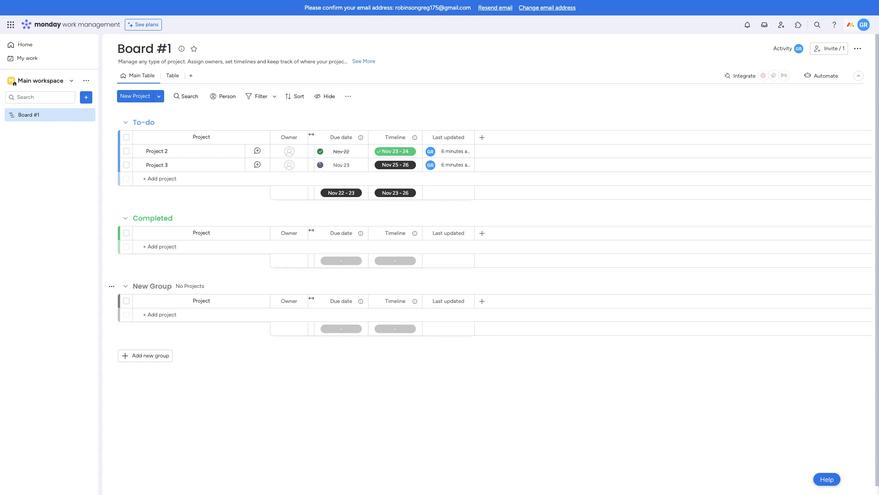 Task type: locate. For each thing, give the bounding box(es) containing it.
2 timeline from the top
[[385, 230, 406, 236]]

1 vertical spatial due
[[330, 230, 340, 236]]

0 vertical spatial timeline
[[385, 134, 406, 140]]

0 vertical spatial minutes
[[446, 148, 464, 154]]

sort button
[[282, 90, 309, 102]]

last
[[433, 134, 443, 140], [433, 230, 443, 236], [433, 298, 443, 304]]

#1 up type
[[157, 40, 171, 57]]

3 timeline field from the top
[[383, 297, 408, 305]]

where
[[300, 58, 315, 65]]

0 vertical spatial last updated field
[[431, 133, 466, 142]]

0 vertical spatial ago
[[465, 148, 473, 154]]

1 vertical spatial owner field
[[279, 229, 299, 237]]

2 last updated field from the top
[[431, 229, 466, 237]]

1 horizontal spatial work
[[62, 20, 76, 29]]

change email address
[[519, 4, 576, 11]]

0 vertical spatial due date field
[[329, 133, 354, 142]]

1 last from the top
[[433, 134, 443, 140]]

column information image for to-do
[[358, 134, 364, 140]]

board #1 down search in workspace field
[[18, 111, 39, 118]]

any
[[139, 58, 147, 65]]

arrow down image
[[270, 92, 279, 101]]

of
[[161, 58, 166, 65], [294, 58, 299, 65]]

+ Add project text field
[[137, 242, 267, 252]]

1 vertical spatial + add project text field
[[137, 310, 267, 320]]

0 vertical spatial #1
[[157, 40, 171, 57]]

work
[[62, 20, 76, 29], [26, 55, 38, 61]]

2 due from the top
[[330, 230, 340, 236]]

inbox image
[[761, 21, 769, 29]]

1 + add project text field from the top
[[137, 174, 267, 184]]

0 horizontal spatial board
[[18, 111, 32, 118]]

new project
[[120, 93, 150, 99]]

keep
[[267, 58, 279, 65]]

0 vertical spatial updated
[[444, 134, 465, 140]]

your right confirm
[[344, 4, 356, 11]]

0 horizontal spatial of
[[161, 58, 166, 65]]

1 vertical spatial last
[[433, 230, 443, 236]]

3 last from the top
[[433, 298, 443, 304]]

of right track on the left of page
[[294, 58, 299, 65]]

1 vertical spatial due date field
[[329, 229, 354, 237]]

1 ago from the top
[[465, 148, 473, 154]]

work inside button
[[26, 55, 38, 61]]

0 horizontal spatial board #1
[[18, 111, 39, 118]]

email left address: at the top left of the page
[[357, 4, 371, 11]]

2 horizontal spatial email
[[541, 4, 554, 11]]

1 owner from the top
[[281, 134, 297, 140]]

New Group field
[[131, 281, 174, 291]]

1 vertical spatial minutes
[[446, 162, 464, 168]]

2 vertical spatial last updated field
[[431, 297, 466, 305]]

1 vertical spatial board
[[18, 111, 32, 118]]

management
[[78, 20, 120, 29]]

1 date from the top
[[341, 134, 352, 140]]

Owner field
[[279, 133, 299, 142], [279, 229, 299, 237], [279, 297, 299, 305]]

see for see plans
[[135, 21, 144, 28]]

hide
[[324, 93, 335, 100]]

email
[[357, 4, 371, 11], [499, 4, 513, 11], [541, 4, 554, 11]]

6 minutes ago
[[442, 148, 473, 154], [442, 162, 473, 168]]

main for main workspace
[[18, 77, 31, 84]]

0 vertical spatial timeline field
[[383, 133, 408, 142]]

last updated for new group
[[433, 298, 465, 304]]

3 last updated from the top
[[433, 298, 465, 304]]

due
[[330, 134, 340, 140], [330, 230, 340, 236], [330, 298, 340, 304]]

due for group
[[330, 298, 340, 304]]

board up "any"
[[117, 40, 154, 57]]

timeline for third timeline 'field'
[[385, 298, 406, 304]]

last updated
[[433, 134, 465, 140], [433, 230, 465, 236], [433, 298, 465, 304]]

Completed field
[[131, 213, 175, 223]]

type
[[149, 58, 160, 65]]

add new group button
[[118, 350, 173, 362]]

2 minutes from the top
[[446, 162, 464, 168]]

#1 down search in workspace field
[[34, 111, 39, 118]]

2 timeline field from the top
[[383, 229, 408, 237]]

dapulse integrations image
[[725, 73, 731, 79]]

2 vertical spatial date
[[341, 298, 352, 304]]

automate
[[814, 72, 839, 79]]

1 vertical spatial due date
[[330, 230, 352, 236]]

ago
[[465, 148, 473, 154], [465, 162, 473, 168]]

1 horizontal spatial #1
[[157, 40, 171, 57]]

0 horizontal spatial see
[[135, 21, 144, 28]]

notifications image
[[744, 21, 752, 29]]

nov for nov 23
[[333, 162, 343, 168]]

0 vertical spatial due date
[[330, 134, 352, 140]]

new group
[[133, 281, 172, 291]]

1 horizontal spatial see
[[352, 58, 362, 65]]

1 horizontal spatial main
[[129, 72, 141, 79]]

1 vertical spatial timeline
[[385, 230, 406, 236]]

options image right 1
[[853, 44, 863, 53]]

2 nov from the top
[[333, 162, 343, 168]]

nov left 22
[[333, 149, 343, 154]]

main inside workspace selection element
[[18, 77, 31, 84]]

2 vertical spatial due date field
[[329, 297, 354, 305]]

0 vertical spatial last
[[433, 134, 443, 140]]

0 vertical spatial date
[[341, 134, 352, 140]]

2 vertical spatial updated
[[444, 298, 465, 304]]

3 timeline from the top
[[385, 298, 406, 304]]

of right type
[[161, 58, 166, 65]]

nov for nov 22
[[333, 149, 343, 154]]

1 vertical spatial timeline field
[[383, 229, 408, 237]]

v2 expand column image
[[309, 131, 314, 138], [309, 227, 314, 234]]

resend email
[[478, 4, 513, 11]]

timeline for 2nd timeline 'field' from the bottom of the page
[[385, 230, 406, 236]]

your
[[344, 4, 356, 11], [317, 58, 328, 65]]

option
[[0, 108, 99, 109]]

1 updated from the top
[[444, 134, 465, 140]]

1 last updated field from the top
[[431, 133, 466, 142]]

last for do
[[433, 134, 443, 140]]

0 vertical spatial new
[[120, 93, 131, 99]]

table inside table button
[[166, 72, 179, 79]]

1 horizontal spatial board #1
[[117, 40, 171, 57]]

1 timeline field from the top
[[383, 133, 408, 142]]

board #1
[[117, 40, 171, 57], [18, 111, 39, 118]]

2 vertical spatial timeline field
[[383, 297, 408, 305]]

3 due from the top
[[330, 298, 340, 304]]

1 vertical spatial updated
[[444, 230, 465, 236]]

0 vertical spatial 6
[[442, 148, 444, 154]]

do
[[145, 117, 155, 127]]

due date field for group
[[329, 297, 354, 305]]

home button
[[5, 39, 83, 51]]

0 vertical spatial board #1
[[117, 40, 171, 57]]

1 vertical spatial 6
[[442, 162, 444, 168]]

0 vertical spatial see
[[135, 21, 144, 28]]

3 updated from the top
[[444, 298, 465, 304]]

1 vertical spatial #1
[[34, 111, 39, 118]]

2 vertical spatial due
[[330, 298, 340, 304]]

0 horizontal spatial options image
[[82, 93, 90, 101]]

address:
[[372, 4, 394, 11]]

0 vertical spatial options image
[[853, 44, 863, 53]]

1 horizontal spatial board
[[117, 40, 154, 57]]

2 vertical spatial due date
[[330, 298, 352, 304]]

0 vertical spatial last updated
[[433, 134, 465, 140]]

3 email from the left
[[541, 4, 554, 11]]

project
[[133, 93, 150, 99], [193, 134, 210, 140], [146, 148, 164, 155], [146, 162, 164, 168], [193, 230, 210, 236], [193, 298, 210, 304]]

work right my
[[26, 55, 38, 61]]

help image
[[831, 21, 839, 29]]

0 vertical spatial + add project text field
[[137, 174, 267, 184]]

see left more
[[352, 58, 362, 65]]

2 ago from the top
[[465, 162, 473, 168]]

0 vertical spatial v2 expand column image
[[309, 131, 314, 138]]

2 email from the left
[[499, 4, 513, 11]]

2 vertical spatial timeline
[[385, 298, 406, 304]]

0 horizontal spatial #1
[[34, 111, 39, 118]]

table down "any"
[[142, 72, 155, 79]]

project 2
[[146, 148, 168, 155]]

1 vertical spatial owner
[[281, 230, 297, 236]]

board #1 inside list box
[[18, 111, 39, 118]]

date for group
[[341, 298, 352, 304]]

2 owner field from the top
[[279, 229, 299, 237]]

due for do
[[330, 134, 340, 140]]

1 horizontal spatial your
[[344, 4, 356, 11]]

completed
[[133, 213, 173, 223]]

due date for do
[[330, 134, 352, 140]]

2 of from the left
[[294, 58, 299, 65]]

board #1 up "any"
[[117, 40, 171, 57]]

your right where
[[317, 58, 328, 65]]

0 horizontal spatial new
[[120, 93, 131, 99]]

Search field
[[180, 91, 203, 102]]

due date
[[330, 134, 352, 140], [330, 230, 352, 236], [330, 298, 352, 304]]

Last updated field
[[431, 133, 466, 142], [431, 229, 466, 237], [431, 297, 466, 305]]

Search in workspace field
[[16, 93, 65, 102]]

1 horizontal spatial new
[[133, 281, 148, 291]]

new
[[143, 352, 154, 359]]

1 nov from the top
[[333, 149, 343, 154]]

#1
[[157, 40, 171, 57], [34, 111, 39, 118]]

new
[[120, 93, 131, 99], [133, 281, 148, 291]]

2 table from the left
[[166, 72, 179, 79]]

1 email from the left
[[357, 4, 371, 11]]

v2 expand column image
[[309, 295, 314, 302]]

column information image for second 'due date' field from the top
[[358, 230, 364, 236]]

0 vertical spatial owner field
[[279, 133, 299, 142]]

new down 'main table' button
[[120, 93, 131, 99]]

main right workspace icon
[[18, 77, 31, 84]]

3 due date from the top
[[330, 298, 352, 304]]

1 vertical spatial board #1
[[18, 111, 39, 118]]

column information image
[[358, 230, 364, 236], [412, 230, 418, 236], [412, 298, 418, 304]]

0 horizontal spatial main
[[18, 77, 31, 84]]

board #1 list box
[[0, 107, 99, 226]]

see
[[135, 21, 144, 28], [352, 58, 362, 65]]

invite
[[825, 45, 838, 52]]

new left group
[[133, 281, 148, 291]]

board
[[117, 40, 154, 57], [18, 111, 32, 118]]

timeline
[[385, 134, 406, 140], [385, 230, 406, 236], [385, 298, 406, 304]]

0 vertical spatial work
[[62, 20, 76, 29]]

1 due date field from the top
[[329, 133, 354, 142]]

1 last updated from the top
[[433, 134, 465, 140]]

1 vertical spatial new
[[133, 281, 148, 291]]

+ Add project text field
[[137, 174, 267, 184], [137, 310, 267, 320]]

main inside button
[[129, 72, 141, 79]]

1 6 from the top
[[442, 148, 444, 154]]

work right 'monday'
[[62, 20, 76, 29]]

table
[[142, 72, 155, 79], [166, 72, 179, 79]]

3 due date field from the top
[[329, 297, 354, 305]]

table down project.
[[166, 72, 179, 79]]

2 vertical spatial owner
[[281, 298, 297, 304]]

2 updated from the top
[[444, 230, 465, 236]]

owner
[[281, 134, 297, 140], [281, 230, 297, 236], [281, 298, 297, 304]]

2 v2 expand column image from the top
[[309, 227, 314, 234]]

1 vertical spatial 6 minutes ago
[[442, 162, 473, 168]]

1 horizontal spatial of
[[294, 58, 299, 65]]

nov
[[333, 149, 343, 154], [333, 162, 343, 168]]

invite / 1
[[825, 45, 845, 52]]

monday work management
[[34, 20, 120, 29]]

main down the manage
[[129, 72, 141, 79]]

dapulse checkmark sign image
[[377, 147, 381, 157]]

2 vertical spatial last updated
[[433, 298, 465, 304]]

0 vertical spatial nov
[[333, 149, 343, 154]]

0 horizontal spatial table
[[142, 72, 155, 79]]

1 vertical spatial ago
[[465, 162, 473, 168]]

3 owner from the top
[[281, 298, 297, 304]]

2 date from the top
[[341, 230, 352, 236]]

email right change
[[541, 4, 554, 11]]

1 timeline from the top
[[385, 134, 406, 140]]

3 last updated field from the top
[[431, 297, 466, 305]]

column information image for third timeline 'field'
[[412, 298, 418, 304]]

Due date field
[[329, 133, 354, 142], [329, 229, 354, 237], [329, 297, 354, 305]]

date
[[341, 134, 352, 140], [341, 230, 352, 236], [341, 298, 352, 304]]

1 table from the left
[[142, 72, 155, 79]]

1 due date from the top
[[330, 134, 352, 140]]

options image down the workspace options icon
[[82, 93, 90, 101]]

new inside field
[[133, 281, 148, 291]]

new for new project
[[120, 93, 131, 99]]

filter button
[[243, 90, 279, 102]]

0 horizontal spatial email
[[357, 4, 371, 11]]

0 vertical spatial owner
[[281, 134, 297, 140]]

2 vertical spatial owner field
[[279, 297, 299, 305]]

board down search in workspace field
[[18, 111, 32, 118]]

last updated for to-do
[[433, 134, 465, 140]]

change email address link
[[519, 4, 576, 11]]

see left plans
[[135, 21, 144, 28]]

3 date from the top
[[341, 298, 352, 304]]

see more link
[[352, 58, 376, 65]]

1 vertical spatial your
[[317, 58, 328, 65]]

1 vertical spatial last updated
[[433, 230, 465, 236]]

0 vertical spatial due
[[330, 134, 340, 140]]

activity
[[774, 45, 793, 52]]

angle down image
[[157, 93, 161, 99]]

1 due from the top
[[330, 134, 340, 140]]

v2 search image
[[174, 92, 180, 101]]

1 vertical spatial work
[[26, 55, 38, 61]]

invite / 1 button
[[810, 43, 849, 55]]

new inside button
[[120, 93, 131, 99]]

1 vertical spatial v2 expand column image
[[309, 227, 314, 234]]

project inside new project button
[[133, 93, 150, 99]]

1 horizontal spatial email
[[499, 4, 513, 11]]

nov left 23 on the top left of page
[[333, 162, 343, 168]]

column information image
[[358, 134, 364, 140], [412, 134, 418, 140], [358, 298, 364, 304]]

0 horizontal spatial work
[[26, 55, 38, 61]]

1 v2 expand column image from the top
[[309, 131, 314, 138]]

1 vertical spatial nov
[[333, 162, 343, 168]]

1 horizontal spatial table
[[166, 72, 179, 79]]

1 minutes from the top
[[446, 148, 464, 154]]

options image
[[853, 44, 863, 53], [82, 93, 90, 101]]

my work
[[17, 55, 38, 61]]

6
[[442, 148, 444, 154], [442, 162, 444, 168]]

new for new group
[[133, 281, 148, 291]]

see inside see more link
[[352, 58, 362, 65]]

updated for to-do
[[444, 134, 465, 140]]

1 vertical spatial last updated field
[[431, 229, 466, 237]]

minutes
[[446, 148, 464, 154], [446, 162, 464, 168]]

0 vertical spatial 6 minutes ago
[[442, 148, 473, 154]]

Timeline field
[[383, 133, 408, 142], [383, 229, 408, 237], [383, 297, 408, 305]]

2 due date field from the top
[[329, 229, 354, 237]]

search everything image
[[814, 21, 822, 29]]

work for monday
[[62, 20, 76, 29]]

2 vertical spatial last
[[433, 298, 443, 304]]

1 vertical spatial date
[[341, 230, 352, 236]]

sort
[[294, 93, 304, 100]]

see inside see plans button
[[135, 21, 144, 28]]

1 vertical spatial see
[[352, 58, 362, 65]]

email right resend
[[499, 4, 513, 11]]

updated
[[444, 134, 465, 140], [444, 230, 465, 236], [444, 298, 465, 304]]



Task type: vqa. For each thing, say whether or not it's contained in the screenshot.
REAL
no



Task type: describe. For each thing, give the bounding box(es) containing it.
0 horizontal spatial your
[[317, 58, 328, 65]]

Board #1 field
[[116, 40, 173, 57]]

main for main table
[[129, 72, 141, 79]]

2 owner from the top
[[281, 230, 297, 236]]

/
[[839, 45, 842, 52]]

add to favorites image
[[190, 45, 198, 52]]

to-do
[[133, 117, 155, 127]]

3 owner field from the top
[[279, 297, 299, 305]]

email for change email address
[[541, 4, 554, 11]]

group
[[155, 352, 169, 359]]

person button
[[207, 90, 240, 102]]

project.
[[168, 58, 186, 65]]

0 vertical spatial your
[[344, 4, 356, 11]]

activity button
[[771, 43, 807, 55]]

add
[[132, 352, 142, 359]]

autopilot image
[[805, 70, 811, 80]]

collapse board header image
[[856, 73, 862, 79]]

select product image
[[7, 21, 15, 29]]

more
[[363, 58, 375, 65]]

set
[[225, 58, 233, 65]]

last for group
[[433, 298, 443, 304]]

table inside 'main table' button
[[142, 72, 155, 79]]

workspace
[[33, 77, 63, 84]]

1 of from the left
[[161, 58, 166, 65]]

resend email link
[[478, 4, 513, 11]]

workspace image
[[7, 76, 15, 85]]

date for do
[[341, 134, 352, 140]]

invite members image
[[778, 21, 786, 29]]

column information image for 2nd timeline 'field' from the bottom of the page
[[412, 230, 418, 236]]

group
[[150, 281, 172, 291]]

stands.
[[348, 58, 365, 65]]

monday
[[34, 20, 61, 29]]

see plans button
[[125, 19, 162, 31]]

2 6 from the top
[[442, 162, 444, 168]]

add new group
[[132, 352, 169, 359]]

To-do field
[[131, 117, 157, 128]]

see plans
[[135, 21, 158, 28]]

#1 inside list box
[[34, 111, 39, 118]]

see more
[[352, 58, 375, 65]]

1 6 minutes ago from the top
[[442, 148, 473, 154]]

last updated field for to-do
[[431, 133, 466, 142]]

3
[[165, 162, 168, 168]]

nov 22
[[333, 149, 350, 154]]

1 horizontal spatial options image
[[853, 44, 863, 53]]

assign
[[188, 58, 204, 65]]

2 due date from the top
[[330, 230, 352, 236]]

person
[[219, 93, 236, 100]]

filter
[[255, 93, 267, 100]]

menu image
[[344, 92, 352, 100]]

m
[[9, 77, 14, 84]]

hide button
[[311, 90, 340, 102]]

and
[[257, 58, 266, 65]]

22
[[344, 149, 350, 154]]

2 last updated from the top
[[433, 230, 465, 236]]

my
[[17, 55, 24, 61]]

to-
[[133, 117, 145, 127]]

work for my
[[26, 55, 38, 61]]

owners,
[[205, 58, 224, 65]]

1 vertical spatial options image
[[82, 93, 90, 101]]

nov 23
[[333, 162, 349, 168]]

robinsongreg175@gmail.com
[[395, 4, 471, 11]]

manage
[[118, 58, 137, 65]]

please
[[305, 4, 321, 11]]

timeline for 3rd timeline 'field' from the bottom of the page
[[385, 134, 406, 140]]

workspace selection element
[[7, 76, 65, 86]]

integrate
[[734, 72, 756, 79]]

0 vertical spatial board
[[117, 40, 154, 57]]

project 3
[[146, 162, 168, 168]]

new project button
[[117, 90, 153, 102]]

updated for new group
[[444, 298, 465, 304]]

timelines
[[234, 58, 256, 65]]

project
[[329, 58, 346, 65]]

change
[[519, 4, 539, 11]]

home
[[18, 41, 33, 48]]

last updated field for new group
[[431, 297, 466, 305]]

please confirm your email address: robinsongreg175@gmail.com
[[305, 4, 471, 11]]

1
[[843, 45, 845, 52]]

due date for group
[[330, 298, 352, 304]]

2 last from the top
[[433, 230, 443, 236]]

greg robinson image
[[858, 19, 870, 31]]

23
[[344, 162, 349, 168]]

main table button
[[117, 70, 161, 82]]

manage any type of project. assign owners, set timelines and keep track of where your project stands.
[[118, 58, 365, 65]]

add view image
[[189, 73, 193, 79]]

2 + add project text field from the top
[[137, 310, 267, 320]]

address
[[556, 4, 576, 11]]

workspace options image
[[82, 77, 90, 84]]

2
[[165, 148, 168, 155]]

track
[[281, 58, 293, 65]]

table button
[[161, 70, 185, 82]]

column information image for new group
[[358, 298, 364, 304]]

help button
[[814, 473, 841, 486]]

apps image
[[795, 21, 803, 29]]

board inside list box
[[18, 111, 32, 118]]

main workspace
[[18, 77, 63, 84]]

my work button
[[5, 52, 83, 64]]

confirm
[[323, 4, 343, 11]]

email for resend email
[[499, 4, 513, 11]]

help
[[820, 475, 834, 483]]

2 6 minutes ago from the top
[[442, 162, 473, 168]]

main table
[[129, 72, 155, 79]]

1 owner field from the top
[[279, 133, 299, 142]]

due date field for do
[[329, 133, 354, 142]]

resend
[[478, 4, 498, 11]]

see for see more
[[352, 58, 362, 65]]

plans
[[146, 21, 158, 28]]

show board description image
[[177, 45, 186, 53]]

v2 done deadline image
[[317, 148, 323, 155]]



